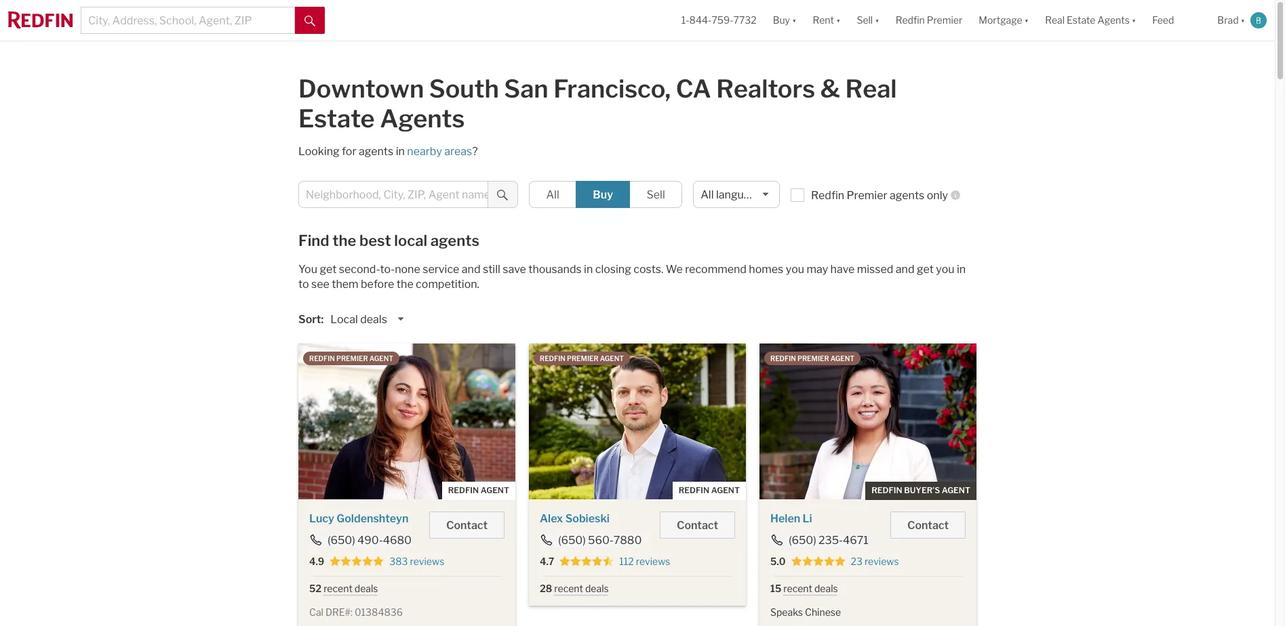 Task type: vqa. For each thing, say whether or not it's contained in the screenshot.
the '1,600'
no



Task type: locate. For each thing, give the bounding box(es) containing it.
helen li
[[771, 513, 813, 526]]

reviews right '112'
[[636, 556, 671, 568]]

contact button up 383 reviews
[[430, 512, 505, 539]]

redfin premier
[[896, 15, 963, 26]]

estate
[[1067, 15, 1096, 26], [299, 104, 375, 134]]

3 ▾ from the left
[[875, 15, 880, 26]]

0 horizontal spatial (650)
[[328, 535, 355, 548]]

1 ▾ from the left
[[792, 15, 797, 26]]

lucy goldenshteyn link
[[309, 513, 409, 526]]

1 horizontal spatial and
[[896, 263, 915, 276]]

find
[[299, 232, 330, 250]]

li
[[803, 513, 813, 526]]

goldenshteyn
[[337, 513, 409, 526]]

sell inside dropdown button
[[857, 15, 873, 26]]

the right the find
[[333, 232, 356, 250]]

(650)
[[328, 535, 355, 548], [558, 535, 586, 548], [789, 535, 817, 548]]

sell right rent ▾
[[857, 15, 873, 26]]

52
[[309, 583, 322, 595]]

contact for (650) 490-4680
[[447, 520, 488, 533]]

we
[[666, 263, 683, 276]]

redfin
[[309, 355, 335, 363], [540, 355, 566, 363], [771, 355, 796, 363], [448, 486, 479, 496], [679, 486, 710, 496], [872, 486, 903, 496]]

2 redfin premier agent from the left
[[540, 355, 624, 363]]

2 horizontal spatial contact button
[[891, 512, 966, 539]]

▾ left feed
[[1132, 15, 1137, 26]]

francisco,
[[554, 74, 671, 104]]

(650) down alex sobieski
[[558, 535, 586, 548]]

contact
[[447, 520, 488, 533], [677, 520, 719, 533], [908, 520, 949, 533]]

1 redfin premier agent from the left
[[309, 355, 393, 363]]

3 (650) from the left
[[789, 535, 817, 548]]

0 horizontal spatial and
[[462, 263, 481, 276]]

1 horizontal spatial all
[[701, 189, 714, 202]]

contact button for (650) 235-4671
[[891, 512, 966, 539]]

real
[[1046, 15, 1065, 26], [846, 74, 897, 104]]

2 redfin agent from the left
[[679, 486, 740, 496]]

real estate agents ▾ link
[[1046, 0, 1137, 41]]

490-
[[358, 535, 383, 548]]

deals for alex sobieski
[[585, 583, 609, 595]]

0 horizontal spatial contact
[[447, 520, 488, 533]]

112 reviews
[[620, 556, 671, 568]]

▾ right 'rent'
[[837, 15, 841, 26]]

reviews for 7880
[[636, 556, 671, 568]]

rating 5.0 out of 5 element
[[791, 556, 846, 569]]

all left buy "radio"
[[547, 189, 560, 202]]

1 horizontal spatial premier
[[567, 355, 599, 363]]

3 contact button from the left
[[891, 512, 966, 539]]

5 ▾ from the left
[[1132, 15, 1137, 26]]

▾ right rent ▾
[[875, 15, 880, 26]]

agents up nearby
[[380, 104, 465, 134]]

0 vertical spatial premier
[[927, 15, 963, 26]]

2 horizontal spatial reviews
[[865, 556, 899, 568]]

buy for buy
[[593, 189, 613, 202]]

recent right the 28
[[555, 583, 583, 595]]

get up see
[[320, 263, 337, 276]]

0 vertical spatial the
[[333, 232, 356, 250]]

0 horizontal spatial premier
[[847, 189, 888, 202]]

2 horizontal spatial contact
[[908, 520, 949, 533]]

buy right 7732
[[773, 15, 790, 26]]

closing
[[596, 263, 632, 276]]

1 horizontal spatial (650)
[[558, 535, 586, 548]]

rent ▾ button
[[805, 0, 849, 41]]

3 premier from the left
[[798, 355, 829, 363]]

1 horizontal spatial buy
[[773, 15, 790, 26]]

1 vertical spatial real
[[846, 74, 897, 104]]

2 horizontal spatial premier
[[798, 355, 829, 363]]

1 reviews from the left
[[410, 556, 445, 568]]

▾ for buy ▾
[[792, 15, 797, 26]]

redfin for redfin premier
[[896, 15, 925, 26]]

buy for buy ▾
[[773, 15, 790, 26]]

all
[[547, 189, 560, 202], [701, 189, 714, 202]]

sell right buy "radio"
[[647, 189, 665, 202]]

▾ right "mortgage"
[[1025, 15, 1029, 26]]

Buy radio
[[576, 181, 630, 208]]

rent ▾
[[813, 15, 841, 26]]

deals down rating 4.7 out of 5 element
[[585, 583, 609, 595]]

deals
[[360, 313, 387, 326], [355, 583, 378, 595], [585, 583, 609, 595], [815, 583, 838, 595]]

service
[[423, 263, 460, 276]]

2 premier from the left
[[567, 355, 599, 363]]

sell for sell ▾
[[857, 15, 873, 26]]

you
[[786, 263, 805, 276], [936, 263, 955, 276]]

looking
[[299, 145, 340, 158]]

1 horizontal spatial contact
[[677, 520, 719, 533]]

2 ▾ from the left
[[837, 15, 841, 26]]

2 recent from the left
[[555, 583, 583, 595]]

nearby
[[407, 145, 442, 158]]

estate inside dropdown button
[[1067, 15, 1096, 26]]

1 vertical spatial estate
[[299, 104, 375, 134]]

2 horizontal spatial redfin premier agent
[[771, 355, 855, 363]]

0 horizontal spatial get
[[320, 263, 337, 276]]

▾
[[792, 15, 797, 26], [837, 15, 841, 26], [875, 15, 880, 26], [1025, 15, 1029, 26], [1132, 15, 1137, 26], [1241, 15, 1246, 26]]

real inside downtown south san francisco, ca realtors & real estate agents
[[846, 74, 897, 104]]

1 vertical spatial agents
[[380, 104, 465, 134]]

1 vertical spatial submit search image
[[498, 190, 508, 201]]

recent right 52
[[324, 583, 353, 595]]

contact for (650) 235-4671
[[908, 520, 949, 533]]

1 horizontal spatial sell
[[857, 15, 873, 26]]

san
[[504, 74, 549, 104]]

real estate agents ▾ button
[[1037, 0, 1145, 41]]

0 vertical spatial agents
[[359, 145, 394, 158]]

real right &
[[846, 74, 897, 104]]

2 horizontal spatial recent
[[784, 583, 813, 595]]

1 horizontal spatial redfin premier agent
[[540, 355, 624, 363]]

redfin premier agent for goldenshteyn
[[309, 355, 393, 363]]

1 horizontal spatial reviews
[[636, 556, 671, 568]]

1 contact from the left
[[447, 520, 488, 533]]

only
[[927, 189, 949, 202]]

(650) 235-4671
[[789, 535, 869, 548]]

1 redfin agent from the left
[[448, 486, 510, 496]]

3 contact from the left
[[908, 520, 949, 533]]

0 horizontal spatial reviews
[[410, 556, 445, 568]]

0 horizontal spatial agents
[[359, 145, 394, 158]]

deals up chinese
[[815, 583, 838, 595]]

buy right all option
[[593, 189, 613, 202]]

alex sobieski link
[[540, 513, 610, 526]]

1 horizontal spatial recent
[[555, 583, 583, 595]]

2 all from the left
[[701, 189, 714, 202]]

redfin for redfin premier agents only
[[811, 189, 845, 202]]

the
[[333, 232, 356, 250], [397, 278, 414, 291]]

get right missed
[[917, 263, 934, 276]]

2 contact button from the left
[[660, 512, 735, 539]]

redfin agent for 7880
[[679, 486, 740, 496]]

0 vertical spatial estate
[[1067, 15, 1096, 26]]

(650) 560-7880
[[558, 535, 642, 548]]

helen li link
[[771, 513, 813, 526]]

before
[[361, 278, 394, 291]]

3 recent from the left
[[784, 583, 813, 595]]

6 ▾ from the left
[[1241, 15, 1246, 26]]

the down none
[[397, 278, 414, 291]]

deals for helen li
[[815, 583, 838, 595]]

1 horizontal spatial estate
[[1067, 15, 1096, 26]]

Sell radio
[[630, 181, 683, 208]]

1-844-759-7732 link
[[682, 15, 757, 26]]

2 (650) from the left
[[558, 535, 586, 548]]

premier for li
[[798, 355, 829, 363]]

brad ▾
[[1218, 15, 1246, 26]]

redfin agent for 4680
[[448, 486, 510, 496]]

have
[[831, 263, 855, 276]]

premier inside button
[[927, 15, 963, 26]]

01384836
[[355, 607, 403, 619]]

0 horizontal spatial buy
[[593, 189, 613, 202]]

1 you from the left
[[786, 263, 805, 276]]

1 recent from the left
[[324, 583, 353, 595]]

agents
[[1098, 15, 1130, 26], [380, 104, 465, 134]]

0 vertical spatial sell
[[857, 15, 873, 26]]

(650) up rating 4.9 out of 5 element
[[328, 535, 355, 548]]

user photo image
[[1251, 12, 1267, 28]]

local
[[331, 313, 358, 326]]

reviews right 23
[[865, 556, 899, 568]]

contact button down buyer's
[[891, 512, 966, 539]]

4 ▾ from the left
[[1025, 15, 1029, 26]]

0 horizontal spatial you
[[786, 263, 805, 276]]

downtown south san francisco, ca realtors & real estate agents
[[299, 74, 897, 134]]

1 horizontal spatial premier
[[927, 15, 963, 26]]

deals up cal dre#: 01384836
[[355, 583, 378, 595]]

3 redfin premier agent from the left
[[771, 355, 855, 363]]

buy ▾ button
[[765, 0, 805, 41]]

best
[[360, 232, 391, 250]]

and right missed
[[896, 263, 915, 276]]

1 horizontal spatial contact button
[[660, 512, 735, 539]]

1 vertical spatial redfin
[[811, 189, 845, 202]]

buy inside "radio"
[[593, 189, 613, 202]]

2 you from the left
[[936, 263, 955, 276]]

0 vertical spatial real
[[1046, 15, 1065, 26]]

redfin inside button
[[896, 15, 925, 26]]

1 all from the left
[[547, 189, 560, 202]]

1 horizontal spatial the
[[397, 278, 414, 291]]

2 horizontal spatial (650)
[[789, 535, 817, 548]]

0 horizontal spatial sell
[[647, 189, 665, 202]]

1 horizontal spatial you
[[936, 263, 955, 276]]

1 horizontal spatial redfin agent
[[679, 486, 740, 496]]

1 (650) from the left
[[328, 535, 355, 548]]

0 horizontal spatial premier
[[336, 355, 368, 363]]

1 horizontal spatial redfin
[[896, 15, 925, 26]]

redfin agent
[[448, 486, 510, 496], [679, 486, 740, 496]]

premier for redfin premier agents only
[[847, 189, 888, 202]]

0 horizontal spatial agents
[[380, 104, 465, 134]]

agents left feed
[[1098, 15, 1130, 26]]

reviews right 383
[[410, 556, 445, 568]]

1 contact button from the left
[[430, 512, 505, 539]]

0 vertical spatial agents
[[1098, 15, 1130, 26]]

recent for (650) 490-4680
[[324, 583, 353, 595]]

0 horizontal spatial real
[[846, 74, 897, 104]]

0 horizontal spatial contact button
[[430, 512, 505, 539]]

option group
[[529, 181, 683, 208]]

7880
[[614, 535, 642, 548]]

redfin premier agent for li
[[771, 355, 855, 363]]

recent for (650) 560-7880
[[555, 583, 583, 595]]

feed
[[1153, 15, 1175, 26]]

0 vertical spatial redfin
[[896, 15, 925, 26]]

buy inside dropdown button
[[773, 15, 790, 26]]

redfin
[[896, 15, 925, 26], [811, 189, 845, 202]]

nearby areas link
[[407, 145, 472, 158]]

recent right 15
[[784, 583, 813, 595]]

1 horizontal spatial real
[[1046, 15, 1065, 26]]

0 horizontal spatial all
[[547, 189, 560, 202]]

contact button up 112 reviews
[[660, 512, 735, 539]]

you
[[299, 263, 317, 276]]

agent
[[370, 355, 393, 363], [600, 355, 624, 363], [831, 355, 855, 363], [481, 486, 510, 496], [711, 486, 740, 496], [942, 486, 971, 496]]

mortgage
[[979, 15, 1023, 26]]

redfin premier agent
[[309, 355, 393, 363], [540, 355, 624, 363], [771, 355, 855, 363]]

2 reviews from the left
[[636, 556, 671, 568]]

4.9
[[309, 556, 324, 568]]

for
[[342, 145, 357, 158]]

redfin premier button
[[888, 0, 971, 41]]

759-
[[712, 15, 734, 26]]

sell inside option
[[647, 189, 665, 202]]

submit search image
[[305, 15, 315, 26], [498, 190, 508, 201]]

0 horizontal spatial estate
[[299, 104, 375, 134]]

▾ right brad
[[1241, 15, 1246, 26]]

7732
[[734, 15, 757, 26]]

1 vertical spatial premier
[[847, 189, 888, 202]]

0 horizontal spatial redfin agent
[[448, 486, 510, 496]]

all inside all option
[[547, 189, 560, 202]]

in
[[396, 145, 405, 158], [584, 263, 593, 276], [957, 263, 966, 276]]

1 horizontal spatial agents
[[431, 232, 480, 250]]

cal dre#: 01384836
[[309, 607, 403, 619]]

(650) down li
[[789, 535, 817, 548]]

1 horizontal spatial get
[[917, 263, 934, 276]]

0 horizontal spatial submit search image
[[305, 15, 315, 26]]

(650) for (650) 560-7880
[[558, 535, 586, 548]]

rating 4.7 out of 5 element
[[560, 556, 614, 569]]

0 horizontal spatial redfin premier agent
[[309, 355, 393, 363]]

buy
[[773, 15, 790, 26], [593, 189, 613, 202]]

all left the languages
[[701, 189, 714, 202]]

2 horizontal spatial agents
[[890, 189, 925, 202]]

▾ left 'rent'
[[792, 15, 797, 26]]

feed button
[[1145, 0, 1210, 41]]

real right mortgage ▾
[[1046, 15, 1065, 26]]

contact for (650) 560-7880
[[677, 520, 719, 533]]

missed
[[857, 263, 894, 276]]

52 recent deals
[[309, 583, 378, 595]]

deals right local
[[360, 313, 387, 326]]

1 vertical spatial agents
[[890, 189, 925, 202]]

helen
[[771, 513, 801, 526]]

(650) 235-4671 button
[[771, 535, 870, 548]]

23
[[851, 556, 863, 568]]

speaks chinese
[[771, 607, 841, 619]]

mortgage ▾
[[979, 15, 1029, 26]]

2 vertical spatial agents
[[431, 232, 480, 250]]

agents left only
[[890, 189, 925, 202]]

0 vertical spatial buy
[[773, 15, 790, 26]]

2 contact from the left
[[677, 520, 719, 533]]

1 vertical spatial buy
[[593, 189, 613, 202]]

contact button
[[430, 512, 505, 539], [660, 512, 735, 539], [891, 512, 966, 539]]

1 vertical spatial sell
[[647, 189, 665, 202]]

and left still
[[462, 263, 481, 276]]

1 horizontal spatial agents
[[1098, 15, 1130, 26]]

0 horizontal spatial redfin
[[811, 189, 845, 202]]

3 reviews from the left
[[865, 556, 899, 568]]

0 vertical spatial submit search image
[[305, 15, 315, 26]]

agents right for
[[359, 145, 394, 158]]

agents up service on the top
[[431, 232, 480, 250]]

1 vertical spatial the
[[397, 278, 414, 291]]

1 premier from the left
[[336, 355, 368, 363]]

2 get from the left
[[917, 263, 934, 276]]

0 horizontal spatial recent
[[324, 583, 353, 595]]

to
[[299, 278, 309, 291]]

find the best local agents
[[299, 232, 480, 250]]

agents
[[359, 145, 394, 158], [890, 189, 925, 202], [431, 232, 480, 250]]

buy ▾
[[773, 15, 797, 26]]



Task type: describe. For each thing, give the bounding box(es) containing it.
homes
[[749, 263, 784, 276]]

local deals
[[331, 313, 387, 326]]

languages
[[716, 189, 768, 202]]

option group containing all
[[529, 181, 683, 208]]

photo of lucy goldenshteyn image
[[299, 344, 516, 500]]

4671
[[843, 535, 869, 548]]

lucy goldenshteyn
[[309, 513, 409, 526]]

844-
[[690, 15, 712, 26]]

mortgage ▾ button
[[971, 0, 1037, 41]]

agents inside dropdown button
[[1098, 15, 1130, 26]]

▾ for brad ▾
[[1241, 15, 1246, 26]]

to-
[[380, 263, 395, 276]]

0 horizontal spatial in
[[396, 145, 405, 158]]

ca
[[676, 74, 712, 104]]

(650) for (650) 490-4680
[[328, 535, 355, 548]]

premier for sobieski
[[567, 355, 599, 363]]

alex sobieski
[[540, 513, 610, 526]]

agents for premier
[[890, 189, 925, 202]]

&
[[821, 74, 841, 104]]

(650) for (650) 235-4671
[[789, 535, 817, 548]]

downtown
[[299, 74, 424, 104]]

▾ for sell ▾
[[875, 15, 880, 26]]

mortgage ▾ button
[[979, 0, 1029, 41]]

buy ▾ button
[[773, 0, 797, 41]]

real estate agents ▾
[[1046, 15, 1137, 26]]

rent
[[813, 15, 834, 26]]

thousands
[[529, 263, 582, 276]]

dre#:
[[326, 607, 353, 619]]

competition.
[[416, 278, 480, 291]]

premier for redfin premier
[[927, 15, 963, 26]]

383
[[390, 556, 408, 568]]

▾ for mortgage ▾
[[1025, 15, 1029, 26]]

1 get from the left
[[320, 263, 337, 276]]

see
[[311, 278, 330, 291]]

4680
[[383, 535, 412, 548]]

photo of helen li image
[[760, 344, 977, 500]]

28 recent deals
[[540, 583, 609, 595]]

may
[[807, 263, 829, 276]]

recent for (650) 235-4671
[[784, 583, 813, 595]]

0 horizontal spatial the
[[333, 232, 356, 250]]

deals for lucy goldenshteyn
[[355, 583, 378, 595]]

realtors
[[717, 74, 816, 104]]

?
[[472, 145, 478, 158]]

23 reviews
[[851, 556, 899, 568]]

1 horizontal spatial submit search image
[[498, 190, 508, 201]]

reviews for 4671
[[865, 556, 899, 568]]

Neighborhood, City, ZIP, Agent name search field
[[299, 181, 488, 208]]

costs.
[[634, 263, 664, 276]]

1-844-759-7732
[[682, 15, 757, 26]]

1-
[[682, 15, 690, 26]]

sell ▾
[[857, 15, 880, 26]]

you get second-to-none service and still save thousands in closing costs. we recommend homes you may have missed and get you in to see them before the competition.
[[299, 263, 966, 291]]

All radio
[[529, 181, 577, 208]]

estate inside downtown south san francisco, ca realtors & real estate agents
[[299, 104, 375, 134]]

photo of alex sobieski image
[[529, 344, 746, 500]]

premier for goldenshteyn
[[336, 355, 368, 363]]

brad
[[1218, 15, 1239, 26]]

them
[[332, 278, 359, 291]]

5.0
[[771, 556, 786, 568]]

sell for sell
[[647, 189, 665, 202]]

sell ▾ button
[[857, 0, 880, 41]]

all languages
[[701, 189, 768, 202]]

rating 4.9 out of 5 element
[[330, 556, 384, 569]]

560-
[[588, 535, 614, 548]]

15 recent deals
[[771, 583, 838, 595]]

2 horizontal spatial in
[[957, 263, 966, 276]]

sobieski
[[566, 513, 610, 526]]

south
[[429, 74, 499, 104]]

all for all languages
[[701, 189, 714, 202]]

28
[[540, 583, 552, 595]]

contact button for (650) 490-4680
[[430, 512, 505, 539]]

agents for for
[[359, 145, 394, 158]]

redfin premier agent for sobieski
[[540, 355, 624, 363]]

real inside the real estate agents ▾ link
[[1046, 15, 1065, 26]]

cal
[[309, 607, 324, 619]]

still
[[483, 263, 501, 276]]

1 horizontal spatial in
[[584, 263, 593, 276]]

City, Address, School, Agent, ZIP search field
[[81, 7, 295, 34]]

speaks
[[771, 607, 803, 619]]

1 and from the left
[[462, 263, 481, 276]]

second-
[[339, 263, 380, 276]]

the inside you get second-to-none service and still save thousands in closing costs. we recommend homes you may have missed and get you in to see them before the competition.
[[397, 278, 414, 291]]

contact button for (650) 560-7880
[[660, 512, 735, 539]]

redfin premier agents only
[[811, 189, 949, 202]]

15
[[771, 583, 782, 595]]

agents inside downtown south san francisco, ca realtors & real estate agents
[[380, 104, 465, 134]]

none
[[395, 263, 420, 276]]

recommend
[[685, 263, 747, 276]]

2 and from the left
[[896, 263, 915, 276]]

looking for agents in nearby areas ?
[[299, 145, 478, 158]]

chinese
[[805, 607, 841, 619]]

4.7
[[540, 556, 555, 568]]

lucy
[[309, 513, 334, 526]]

▾ for rent ▾
[[837, 15, 841, 26]]

save
[[503, 263, 526, 276]]

all for all
[[547, 189, 560, 202]]

(650) 560-7880 button
[[540, 535, 643, 548]]

alex
[[540, 513, 563, 526]]

reviews for 4680
[[410, 556, 445, 568]]

112
[[620, 556, 634, 568]]



